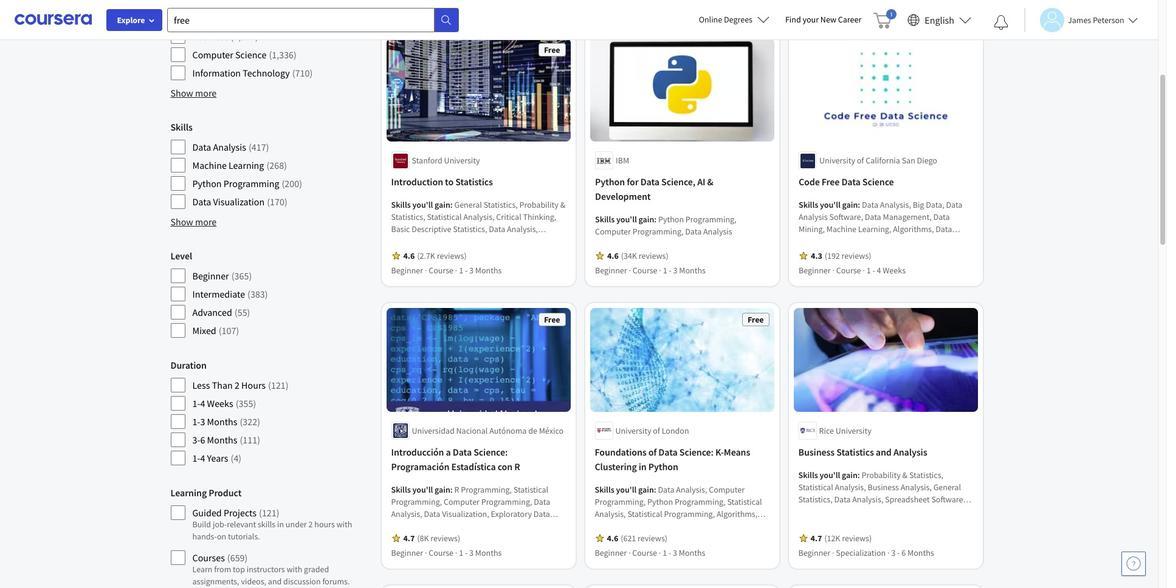 Task type: vqa. For each thing, say whether or not it's contained in the screenshot.
the Build job-relevant skills in under 2 hours with hands-on tutorials. on the left
yes



Task type: locate. For each thing, give the bounding box(es) containing it.
with up discussion
[[287, 564, 302, 575]]

in right skills
[[277, 519, 284, 530]]

months down "python programming, computer programming, data analysis"
[[679, 265, 706, 276]]

1 horizontal spatial weeks
[[883, 265, 906, 276]]

clear
[[460, 2, 478, 13]]

0 vertical spatial show more
[[171, 87, 217, 99]]

0 vertical spatial programming
[[224, 178, 279, 190]]

0 vertical spatial visualization
[[213, 196, 265, 208]]

0 vertical spatial more
[[195, 87, 217, 99]]

0 vertical spatial r
[[514, 461, 520, 473]]

365
[[234, 270, 249, 282]]

find your new career
[[785, 14, 862, 25]]

more
[[195, 87, 217, 99], [195, 216, 217, 228]]

reviews) right (8k
[[431, 533, 460, 544]]

statistics
[[456, 176, 493, 188], [837, 446, 874, 458]]

0 horizontal spatial 2
[[235, 379, 239, 392]]

specialization
[[836, 548, 886, 559]]

diego
[[917, 155, 937, 166]]

months down distribution, on the left top
[[475, 265, 502, 276]]

show notifications image
[[994, 15, 1009, 30]]

r right con
[[514, 461, 520, 473]]

general
[[454, 200, 482, 211], [424, 521, 452, 532]]

graphics
[[391, 545, 422, 556]]

1- up "3-"
[[192, 416, 200, 428]]

r inside r programming, statistical programming, computer programming, data analysis, data visualization, exploratory data analysis, general statistics, probability & statistics, programming principles, computer graphics
[[454, 484, 459, 495]]

with right hours
[[337, 519, 352, 530]]

university up foundations
[[616, 426, 651, 436]]

6 inside the duration group
[[200, 434, 205, 446]]

1 vertical spatial general
[[424, 521, 452, 532]]

computer up (34k
[[595, 226, 631, 237]]

2 vertical spatial visualization
[[490, 248, 535, 259]]

and
[[876, 446, 892, 458], [268, 576, 282, 587]]

0 horizontal spatial 4.7
[[403, 533, 415, 544]]

1 horizontal spatial algorithms,
[[893, 224, 934, 235]]

1 horizontal spatial general
[[454, 200, 482, 211]]

0 horizontal spatial statistics
[[456, 176, 493, 188]]

( down less than 2 hours ( 121 )
[[236, 398, 239, 410]]

2 show more from the top
[[171, 216, 217, 228]]

free for introducción a data science: programación estadística con r
[[544, 315, 560, 326]]

statistics inside 'link'
[[837, 446, 874, 458]]

1 horizontal spatial science:
[[680, 446, 714, 458]]

machine inside "data analysis, big data, data analysis software, data management, data mining, machine learning, algorithms, data model, data visualization software, decision making"
[[826, 224, 856, 235]]

science: inside the introducción a data science: programación estadística con r
[[474, 446, 508, 458]]

0 horizontal spatial in
[[277, 519, 284, 530]]

show more button up level
[[171, 215, 217, 229]]

data science
[[385, 2, 430, 13]]

107
[[222, 325, 236, 337]]

science: up con
[[474, 446, 508, 458]]

data analysis, computer programming, python programming, statistical analysis, statistical programming, algorithms, applied machine learning, data visualization, machine learning, machine learning algorithms
[[595, 484, 765, 544]]

statistical inside r programming, statistical programming, computer programming, data analysis, data visualization, exploratory data analysis, general statistics, probability & statistics, programming principles, computer graphics
[[514, 484, 548, 495]]

universidad
[[412, 426, 455, 436]]

data science button
[[377, 0, 448, 18]]

1 vertical spatial learning
[[171, 487, 207, 499]]

you'll for introducción a data science: programación estadística con r
[[413, 484, 433, 495]]

0 vertical spatial 6
[[200, 434, 205, 446]]

of down university of london
[[649, 446, 657, 458]]

learning up python programming ( 200 ) in the top left of the page
[[229, 159, 264, 171]]

1 horizontal spatial learning
[[229, 159, 264, 171]]

4.6 left (34k
[[607, 251, 618, 262]]

1 vertical spatial &
[[560, 200, 566, 211]]

1 vertical spatial show
[[171, 216, 193, 228]]

1 show more from the top
[[171, 87, 217, 99]]

science:
[[474, 446, 508, 458], [680, 446, 714, 458]]

skills up 'basic' at the left top of the page
[[391, 200, 411, 211]]

under
[[286, 519, 307, 530]]

software,
[[829, 212, 863, 223], [889, 236, 923, 247]]

with
[[337, 519, 352, 530], [287, 564, 302, 575]]

of left the california
[[857, 155, 864, 166]]

you'll
[[413, 200, 433, 211], [820, 200, 840, 211], [616, 214, 637, 225], [820, 470, 840, 481], [413, 484, 433, 495], [616, 484, 637, 495]]

0 vertical spatial and
[[876, 446, 892, 458]]

3-
[[192, 434, 200, 446]]

1 vertical spatial 1-
[[192, 416, 200, 428]]

algorithms, inside data analysis, computer programming, python programming, statistical analysis, statistical programming, algorithms, applied machine learning, data visualization, machine learning, machine learning algorithms
[[717, 509, 758, 520]]

more for machine learning
[[195, 216, 217, 228]]

1 horizontal spatial and
[[876, 446, 892, 458]]

0 horizontal spatial science:
[[474, 446, 508, 458]]

university of london
[[616, 426, 689, 436]]

skills down code
[[799, 200, 818, 211]]

science
[[403, 2, 430, 13], [235, 49, 267, 61], [862, 176, 894, 188]]

gain down python for data science, ai & development
[[638, 214, 654, 225]]

4.7 left (12k
[[811, 533, 822, 544]]

1 down 4.7 (8k reviews)
[[459, 548, 463, 559]]

0 vertical spatial &
[[707, 176, 713, 188]]

introducción
[[391, 446, 444, 458]]

0 horizontal spatial learning
[[171, 487, 207, 499]]

advanced
[[192, 306, 232, 319]]

beginner · course · 1 - 3 months for a
[[391, 548, 502, 559]]

reviews) right (621
[[638, 533, 668, 544]]

reviews) up beginner · course · 1 - 4 weeks
[[842, 251, 871, 262]]

algorithms, up the algorithms
[[717, 509, 758, 520]]

data inside foundations of data science: k-means clustering in python
[[659, 446, 678, 458]]

1 down 4.6 (34k reviews)
[[663, 265, 667, 276]]

business
[[192, 30, 228, 43], [799, 446, 835, 458]]

&
[[707, 176, 713, 188], [560, 200, 566, 211], [530, 521, 535, 532]]

visualization inside skills group
[[213, 196, 265, 208]]

0 horizontal spatial algorithms,
[[717, 509, 758, 520]]

( down "322"
[[240, 434, 243, 446]]

software, down management,
[[889, 236, 923, 247]]

: down foundations of data science: k-means clustering in python
[[654, 484, 656, 495]]

introduction
[[391, 176, 443, 188]]

2 science: from the left
[[680, 446, 714, 458]]

1 horizontal spatial programming
[[427, 533, 476, 544]]

2 vertical spatial probability
[[489, 521, 528, 532]]

visualization up '4.3 (192 reviews)'
[[842, 236, 887, 247]]

business left 2,074
[[192, 30, 228, 43]]

course down 4.6 (2.7k reviews)
[[429, 265, 454, 276]]

beginner inside the level group
[[192, 270, 229, 282]]

1 show from the top
[[171, 87, 193, 99]]

reviews) for free
[[842, 251, 871, 262]]

course down '4.6 (621 reviews)'
[[632, 548, 657, 559]]

algorithms, down management,
[[893, 224, 934, 235]]

- for for
[[669, 265, 671, 276]]

4.7 (8k reviews)
[[403, 533, 460, 544]]

show more for (
[[171, 87, 217, 99]]

4.3
[[811, 251, 822, 262]]

383
[[250, 288, 265, 300]]

data inside "python programming, computer programming, data analysis"
[[685, 226, 701, 237]]

python inside "python programming, computer programming, data analysis"
[[658, 214, 684, 225]]

gain down foundations of data science: k-means clustering in python
[[638, 484, 654, 495]]

(
[[231, 30, 234, 43], [269, 49, 272, 61], [292, 67, 295, 79], [249, 141, 252, 153], [267, 159, 270, 171], [282, 178, 285, 190], [267, 196, 270, 208], [231, 270, 234, 282], [248, 288, 250, 300], [235, 306, 238, 319], [219, 325, 222, 337], [268, 379, 271, 392], [236, 398, 239, 410], [240, 416, 243, 428], [240, 434, 243, 446], [231, 452, 234, 465], [259, 507, 262, 519], [227, 552, 230, 564]]

1 science: from the left
[[474, 446, 508, 458]]

1 vertical spatial programming
[[427, 533, 476, 544]]

beginner · course · 1 - 3 months for of
[[595, 548, 706, 559]]

2 vertical spatial learning
[[693, 533, 724, 544]]

0 horizontal spatial visualization
[[213, 196, 265, 208]]

1- for 1-3 months ( 322 )
[[192, 416, 200, 428]]

in down foundations
[[639, 461, 647, 473]]

2 right than
[[235, 379, 239, 392]]

méxico
[[539, 426, 564, 436]]

algorithms
[[726, 533, 765, 544]]

1 vertical spatial 6
[[902, 548, 906, 559]]

268
[[270, 159, 284, 171]]

3
[[469, 265, 474, 276], [673, 265, 677, 276], [200, 416, 205, 428], [469, 548, 474, 559], [673, 548, 677, 559], [892, 548, 896, 559]]

2 show more button from the top
[[171, 215, 217, 229]]

0 vertical spatial algorithms,
[[893, 224, 934, 235]]

( up machine learning ( 268 )
[[249, 141, 252, 153]]

4.7 for business statistics and analysis
[[811, 533, 822, 544]]

1 vertical spatial weeks
[[207, 398, 233, 410]]

learning left the algorithms
[[693, 533, 724, 544]]

1 horizontal spatial visualization
[[490, 248, 535, 259]]

from
[[214, 564, 231, 575]]

0 vertical spatial show
[[171, 87, 193, 99]]

machine up '4.6 (621 reviews)'
[[624, 521, 654, 532]]

1 horizontal spatial statistics
[[837, 446, 874, 458]]

science inside button
[[403, 2, 430, 13]]

6
[[200, 434, 205, 446], [902, 548, 906, 559]]

you'll for introduction to statistics
[[413, 200, 433, 211]]

1 horizontal spatial in
[[639, 461, 647, 473]]

3 inside the duration group
[[200, 416, 205, 428]]

1 vertical spatial r
[[454, 484, 459, 495]]

: down code free data science on the right top
[[858, 200, 860, 211]]

4 down "data analysis, big data, data analysis software, data management, data mining, machine learning, algorithms, data model, data visualization software, decision making" on the top
[[877, 265, 881, 276]]

0 horizontal spatial and
[[268, 576, 282, 587]]

reviews) for of
[[638, 533, 668, 544]]

learning inside skills group
[[229, 159, 264, 171]]

science,
[[661, 176, 695, 188]]

1 down '4.6 (621 reviews)'
[[663, 548, 667, 559]]

machine up '4.3 (192 reviews)'
[[826, 224, 856, 235]]

0 vertical spatial learning
[[229, 159, 264, 171]]

business inside 'link'
[[799, 446, 835, 458]]

free
[[544, 44, 560, 55], [822, 176, 840, 188], [544, 315, 560, 326], [748, 315, 764, 326]]

1 vertical spatial of
[[653, 426, 660, 436]]

skills you'll gain : down introduction
[[391, 200, 454, 211]]

0 horizontal spatial with
[[287, 564, 302, 575]]

visualization inside general statistics, probability & statistics, statistical analysis, critical thinking, basic descriptive statistics, data analysis, statistical tests, probability distribution, problem solving, statistical visualization
[[490, 248, 535, 259]]

data visualization ( 170 )
[[192, 196, 287, 208]]

beginner for business statistics and analysis
[[799, 548, 831, 559]]

: down python for data science, ai & development
[[654, 214, 656, 225]]

de
[[528, 426, 537, 436]]

reviews) for to
[[437, 251, 467, 262]]

reviews) for statistics
[[842, 533, 872, 544]]

1 for to
[[459, 265, 463, 276]]

algorithms, inside "data analysis, big data, data analysis software, data management, data mining, machine learning, algorithms, data model, data visualization software, decision making"
[[893, 224, 934, 235]]

python inside python for data science, ai & development
[[595, 176, 625, 188]]

analysis inside skills group
[[213, 141, 246, 153]]

software, down code free data science on the right top
[[829, 212, 863, 223]]

1 vertical spatial visualization,
[[709, 521, 756, 532]]

3 for introducción a data science: programación estadística con r
[[469, 548, 474, 559]]

months for foundations of data science: k-means clustering in python
[[679, 548, 706, 559]]

beginner up intermediate
[[192, 270, 229, 282]]

python inside skills group
[[192, 178, 222, 190]]

skills you'll gain : down development
[[595, 214, 658, 225]]

python inside data analysis, computer programming, python programming, statistical analysis, statistical programming, algorithms, applied machine learning, data visualization, machine learning, machine learning algorithms
[[648, 497, 673, 508]]

1 down 4.6 (2.7k reviews)
[[459, 265, 463, 276]]

0 horizontal spatial software,
[[829, 212, 863, 223]]

duration group
[[171, 358, 369, 466]]

0 vertical spatial 1-
[[192, 398, 200, 410]]

1 1- from the top
[[192, 398, 200, 410]]

skills you'll gain : down programación
[[391, 484, 454, 495]]

job-
[[213, 519, 227, 530]]

to
[[445, 176, 454, 188]]

1 vertical spatial show more button
[[171, 215, 217, 229]]

mixed
[[192, 325, 216, 337]]

gain for introducción a data science: programación estadística con r
[[435, 484, 450, 495]]

machine learning ( 268 )
[[192, 159, 287, 171]]

courses
[[192, 552, 225, 564]]

general up 4.7 (8k reviews)
[[424, 521, 452, 532]]

1 vertical spatial show more
[[171, 216, 217, 228]]

beginner · course · 1 - 3 months down 4.7 (8k reviews)
[[391, 548, 502, 559]]

2 vertical spatial of
[[649, 446, 657, 458]]

0 vertical spatial general
[[454, 200, 482, 211]]

analysis,
[[880, 200, 911, 211], [464, 212, 495, 223], [507, 224, 538, 235], [676, 484, 707, 495], [391, 509, 422, 520], [595, 509, 626, 520], [391, 521, 422, 532]]

1 vertical spatial with
[[287, 564, 302, 575]]

business for business ( 2,074 )
[[192, 30, 228, 43]]

0 vertical spatial 2
[[235, 379, 239, 392]]

beginner for introducción a data science: programación estadística con r
[[391, 548, 423, 559]]

you'll down programación
[[413, 484, 433, 495]]

learning product group
[[171, 486, 369, 589]]

0 horizontal spatial r
[[454, 484, 459, 495]]

( down intermediate ( 383 )
[[235, 306, 238, 319]]

1- down "3-"
[[192, 452, 200, 465]]

in inside foundations of data science: k-means clustering in python
[[639, 461, 647, 473]]

1 show more button from the top
[[171, 86, 217, 100]]

3 1- from the top
[[192, 452, 200, 465]]

1 horizontal spatial 2
[[309, 519, 313, 530]]

skills you'll gain : for code free data science
[[799, 200, 862, 211]]

2 show from the top
[[171, 216, 193, 228]]

beginner for introduction to statistics
[[391, 265, 423, 276]]

for
[[627, 176, 638, 188]]

0 vertical spatial learning,
[[858, 224, 891, 235]]

( right projects at the left bottom of the page
[[259, 507, 262, 519]]

beginner for python for data science, ai & development
[[595, 265, 627, 276]]

0 horizontal spatial 6
[[200, 434, 205, 446]]

statistical up exploratory
[[514, 484, 548, 495]]

0 vertical spatial show more button
[[171, 86, 217, 100]]

1- down less
[[192, 398, 200, 410]]

1 vertical spatial science
[[235, 49, 267, 61]]

degrees
[[724, 14, 753, 25]]

1 horizontal spatial r
[[514, 461, 520, 473]]

statistical right solving,
[[454, 248, 488, 259]]

visualization, up the algorithms
[[709, 521, 756, 532]]

show more
[[171, 87, 217, 99], [171, 216, 217, 228]]

show more for machine learning
[[171, 216, 217, 228]]

417
[[252, 141, 266, 153]]

statistical
[[427, 212, 462, 223], [391, 236, 426, 247], [454, 248, 488, 259], [514, 484, 548, 495], [727, 497, 762, 508], [628, 509, 662, 520]]

0 vertical spatial with
[[337, 519, 352, 530]]

0 vertical spatial science
[[403, 2, 430, 13]]

find your new career link
[[779, 12, 868, 27]]

general inside general statistics, probability & statistics, statistical analysis, critical thinking, basic descriptive statistics, data analysis, statistical tests, probability distribution, problem solving, statistical visualization
[[454, 200, 482, 211]]

1 horizontal spatial 6
[[902, 548, 906, 559]]

2 inside the duration group
[[235, 379, 239, 392]]

clear all button
[[452, 0, 496, 18]]

2 vertical spatial 1-
[[192, 452, 200, 465]]

1 vertical spatial 121
[[262, 507, 276, 519]]

beginner down (34k
[[595, 265, 627, 276]]

months down 1-4 weeks ( 355 )
[[207, 416, 237, 428]]

6 right specialization
[[902, 548, 906, 559]]

1 horizontal spatial business
[[799, 446, 835, 458]]

means
[[724, 446, 750, 458]]

1 vertical spatial in
[[277, 519, 284, 530]]

data analysis, big data, data analysis software, data management, data mining, machine learning, algorithms, data model, data visualization software, decision making
[[799, 200, 962, 259]]

months down 1-3 months ( 322 )
[[207, 434, 237, 446]]

2 1- from the top
[[192, 416, 200, 428]]

level group
[[171, 249, 369, 339]]

weeks down "data analysis, big data, data analysis software, data management, data mining, machine learning, algorithms, data model, data visualization software, decision making" on the top
[[883, 265, 906, 276]]

solving,
[[423, 248, 452, 259]]

2 horizontal spatial visualization
[[842, 236, 887, 247]]

beginner for code free data science
[[799, 265, 831, 276]]

beginner down (621
[[595, 548, 627, 559]]

show for machine learning
[[171, 216, 193, 228]]

1 vertical spatial probability
[[450, 236, 489, 247]]

0 horizontal spatial weeks
[[207, 398, 233, 410]]

weeks inside the duration group
[[207, 398, 233, 410]]

121 right hours
[[271, 379, 286, 392]]

0 vertical spatial software,
[[829, 212, 863, 223]]

1 vertical spatial visualization
[[842, 236, 887, 247]]

2 4.7 from the left
[[811, 533, 822, 544]]

of
[[857, 155, 864, 166], [653, 426, 660, 436], [649, 446, 657, 458]]

1 for for
[[663, 265, 667, 276]]

0 horizontal spatial general
[[424, 521, 452, 532]]

you'll for python for data science, ai & development
[[616, 214, 637, 225]]

0 vertical spatial statistics
[[456, 176, 493, 188]]

beginner · course · 1 - 3 months down 4.6 (34k reviews)
[[595, 265, 706, 276]]

1 vertical spatial more
[[195, 216, 217, 228]]

computer inside data analysis, computer programming, python programming, statistical analysis, statistical programming, algorithms, applied machine learning, data visualization, machine learning, machine learning algorithms
[[709, 484, 745, 495]]

science left clear
[[403, 2, 430, 13]]

principles,
[[478, 533, 515, 544]]

information technology ( 710 )
[[192, 67, 313, 79]]

science: inside foundations of data science: k-means clustering in python
[[680, 446, 714, 458]]

show more button for (
[[171, 86, 217, 100]]

1 horizontal spatial 4.7
[[811, 533, 822, 544]]

1 4.7 from the left
[[403, 533, 415, 544]]

( right mixed
[[219, 325, 222, 337]]

0 vertical spatial business
[[192, 30, 228, 43]]

in
[[639, 461, 647, 473], [277, 519, 284, 530]]

skills down clustering at right bottom
[[595, 484, 615, 495]]

skills you'll gain : down clustering at right bottom
[[595, 484, 658, 495]]

1 more from the top
[[195, 87, 217, 99]]

python for programming,
[[658, 214, 684, 225]]

gain for python for data science, ai & development
[[638, 214, 654, 225]]

data inside the introducción a data science: programación estadística con r
[[453, 446, 472, 458]]

computer down exploratory
[[517, 533, 552, 544]]

None search field
[[167, 8, 459, 32]]

: down to
[[450, 200, 453, 211]]

1 horizontal spatial &
[[560, 200, 566, 211]]

probability right tests,
[[450, 236, 489, 247]]

0 horizontal spatial programming
[[224, 178, 279, 190]]

1- for 1-4 years ( 4 )
[[192, 452, 200, 465]]

course for to
[[429, 265, 454, 276]]

1 vertical spatial statistics
[[837, 446, 874, 458]]

gain
[[435, 200, 450, 211], [842, 200, 858, 211], [638, 214, 654, 225], [842, 470, 858, 481], [435, 484, 450, 495], [638, 484, 654, 495]]

2 horizontal spatial &
[[707, 176, 713, 188]]

4
[[877, 265, 881, 276], [200, 398, 205, 410], [200, 452, 205, 465], [234, 452, 239, 465]]

learning inside learning product group
[[171, 487, 207, 499]]

university
[[444, 155, 480, 166], [819, 155, 855, 166], [616, 426, 651, 436], [836, 426, 872, 436]]

show down the information
[[171, 87, 193, 99]]

1 vertical spatial software,
[[889, 236, 923, 247]]

of for california
[[857, 155, 864, 166]]

skills
[[171, 121, 193, 133], [391, 200, 411, 211], [799, 200, 818, 211], [595, 214, 615, 225], [799, 470, 818, 481], [391, 484, 411, 495], [595, 484, 615, 495]]

0 vertical spatial in
[[639, 461, 647, 473]]

reviews) for for
[[639, 251, 668, 262]]

programming up 'data visualization ( 170 )'
[[224, 178, 279, 190]]

statistics right to
[[456, 176, 493, 188]]

online degrees button
[[689, 6, 779, 33]]

skills for introduction to statistics
[[391, 200, 411, 211]]

2 horizontal spatial science
[[862, 176, 894, 188]]

python programming ( 200 )
[[192, 178, 302, 190]]

data,
[[926, 200, 944, 211]]

1 vertical spatial algorithms,
[[717, 509, 758, 520]]

skills down development
[[595, 214, 615, 225]]

)
[[255, 30, 258, 43], [294, 49, 297, 61], [310, 67, 313, 79], [266, 141, 269, 153], [284, 159, 287, 171], [299, 178, 302, 190], [285, 196, 287, 208], [249, 270, 252, 282], [265, 288, 268, 300], [247, 306, 250, 319], [236, 325, 239, 337], [286, 379, 289, 392], [253, 398, 256, 410], [257, 416, 260, 428], [257, 434, 260, 446], [239, 452, 241, 465], [276, 507, 279, 519], [245, 552, 248, 564]]

python up development
[[595, 176, 625, 188]]

2 vertical spatial science
[[862, 176, 894, 188]]

1 horizontal spatial science
[[403, 2, 430, 13]]

show more up level
[[171, 216, 217, 228]]

(12k
[[825, 533, 841, 544]]

1 vertical spatial and
[[268, 576, 282, 587]]

(34k
[[621, 251, 637, 262]]

6 up the 1-4 years ( 4 )
[[200, 434, 205, 446]]

business statistics and analysis link
[[799, 445, 973, 460]]

1 vertical spatial business
[[799, 446, 835, 458]]

free for introduction to statistics
[[544, 44, 560, 55]]

guided projects ( 121 )
[[192, 507, 279, 519]]

2 more from the top
[[195, 216, 217, 228]]

of left london on the bottom right of the page
[[653, 426, 660, 436]]

0 vertical spatial visualization,
[[442, 509, 489, 520]]

1 for a
[[459, 548, 463, 559]]

advanced ( 55 )
[[192, 306, 250, 319]]

2 vertical spatial &
[[530, 521, 535, 532]]

gain down business statistics and analysis in the bottom of the page
[[842, 470, 858, 481]]

r inside the introducción a data science: programación estadística con r
[[514, 461, 520, 473]]

2 horizontal spatial learning
[[693, 533, 724, 544]]

general inside r programming, statistical programming, computer programming, data analysis, data visualization, exploratory data analysis, general statistics, probability & statistics, programming principles, computer graphics
[[424, 521, 452, 532]]

big
[[913, 200, 924, 211]]

python
[[595, 176, 625, 188], [192, 178, 222, 190], [658, 214, 684, 225], [649, 461, 678, 473], [648, 497, 673, 508]]

course down 4.7 (8k reviews)
[[429, 548, 454, 559]]

1 vertical spatial 2
[[309, 519, 313, 530]]

0 vertical spatial 121
[[271, 379, 286, 392]]

data inside general statistics, probability & statistics, statistical analysis, critical thinking, basic descriptive statistics, data analysis, statistical tests, probability distribution, problem solving, statistical visualization
[[489, 224, 505, 235]]

show for (
[[171, 87, 193, 99]]

0 horizontal spatial science
[[235, 49, 267, 61]]

of inside foundations of data science: k-means clustering in python
[[649, 446, 657, 458]]

k-
[[716, 446, 724, 458]]

0 horizontal spatial business
[[192, 30, 228, 43]]

322
[[243, 416, 257, 428]]

0 vertical spatial weeks
[[883, 265, 906, 276]]

( left top
[[227, 552, 230, 564]]

california
[[866, 155, 900, 166]]



Task type: describe. For each thing, give the bounding box(es) containing it.
courses ( 659 )
[[192, 552, 248, 564]]

assignments,
[[192, 576, 239, 587]]

( up computer science ( 1,336 ) on the top left of page
[[231, 30, 234, 43]]

explore
[[117, 15, 145, 26]]

introduction to statistics link
[[391, 175, 566, 189]]

· down 4.7 (8k reviews)
[[455, 548, 457, 559]]

skills inside group
[[171, 121, 193, 133]]

121 inside learning product group
[[262, 507, 276, 519]]

course for for
[[632, 265, 657, 276]]

visualization inside "data analysis, big data, data analysis software, data management, data mining, machine learning, algorithms, data model, data visualization software, decision making"
[[842, 236, 887, 247]]

: for python for data science, ai & development
[[654, 214, 656, 225]]

· down '4.6 (621 reviews)'
[[659, 548, 661, 559]]

years
[[207, 452, 228, 465]]

· down (34k
[[629, 265, 631, 276]]

- for a
[[465, 548, 468, 559]]

you'll for foundations of data science: k-means clustering in python
[[616, 484, 637, 495]]

( down 365
[[248, 288, 250, 300]]

3 for introduction to statistics
[[469, 265, 474, 276]]

science: for means
[[680, 446, 714, 458]]

· down (192
[[832, 265, 834, 276]]

ibm
[[616, 155, 629, 166]]

python for for
[[595, 176, 625, 188]]

more for (
[[195, 87, 217, 99]]

rice university
[[819, 426, 872, 436]]

skills for foundations of data science: k-means clustering in python
[[595, 484, 615, 495]]

1- for 1-4 weeks ( 355 )
[[192, 398, 200, 410]]

gain for foundations of data science: k-means clustering in python
[[638, 484, 654, 495]]

graded
[[304, 564, 329, 575]]

months for business statistics and analysis
[[908, 548, 934, 559]]

build job-relevant skills in under 2 hours with hands-on tutorials.
[[192, 519, 352, 542]]

critical
[[496, 212, 521, 223]]

4 right years
[[234, 452, 239, 465]]

computer up the information
[[192, 49, 233, 61]]

computer inside "python programming, computer programming, data analysis"
[[595, 226, 631, 237]]

· down (8k
[[425, 548, 427, 559]]

descriptive
[[412, 224, 451, 235]]

( down python programming ( 200 ) in the top left of the page
[[267, 196, 270, 208]]

statistics, up 'basic' at the left top of the page
[[391, 212, 425, 223]]

james peterson button
[[1024, 8, 1138, 32]]

machine inside skills group
[[192, 159, 227, 171]]

science for data
[[403, 2, 430, 13]]

1 for of
[[663, 548, 667, 559]]

introducción a data science: programación estadística con r
[[391, 446, 520, 473]]

( up python programming ( 200 ) in the top left of the page
[[267, 159, 270, 171]]

autónoma
[[490, 426, 527, 436]]

4.6 (34k reviews)
[[607, 251, 668, 262]]

shopping cart: 1 item image
[[874, 9, 897, 29]]

· down 4.6 (2.7k reviews)
[[455, 265, 457, 276]]

statistical up 'descriptive'
[[427, 212, 462, 223]]

- for statistics
[[897, 548, 900, 559]]

4.6 for python for data science, ai & development
[[607, 251, 618, 262]]

4.6 (2.7k reviews)
[[403, 251, 467, 262]]

1 horizontal spatial software,
[[889, 236, 923, 247]]

mining,
[[799, 224, 825, 235]]

4 down less
[[200, 398, 205, 410]]

model,
[[799, 236, 823, 247]]

skills you'll gain : down business statistics and analysis in the bottom of the page
[[799, 470, 862, 481]]

python for data science, ai & development
[[595, 176, 713, 203]]

videos,
[[241, 576, 266, 587]]

· down (2.7k at the top of the page
[[425, 265, 427, 276]]

visualization, inside data analysis, computer programming, python programming, statistical analysis, statistical programming, algorithms, applied machine learning, data visualization, machine learning, machine learning algorithms
[[709, 521, 756, 532]]

and inside learn from top instructors with graded assignments, videos, and discussion forums.
[[268, 576, 282, 587]]

new
[[821, 14, 837, 25]]

university up business statistics and analysis in the bottom of the page
[[836, 426, 872, 436]]

& inside r programming, statistical programming, computer programming, data analysis, data visualization, exploratory data analysis, general statistics, probability & statistics, programming principles, computer graphics
[[530, 521, 535, 532]]

course for free
[[836, 265, 861, 276]]

code free data science
[[799, 176, 894, 188]]

- for of
[[669, 548, 671, 559]]

beginner · course · 1 - 3 months for for
[[595, 265, 706, 276]]

free for foundations of data science: k-means clustering in python
[[748, 315, 764, 326]]

you'll for code free data science
[[820, 200, 840, 211]]

( down 355
[[240, 416, 243, 428]]

programación
[[391, 461, 450, 473]]

355
[[239, 398, 253, 410]]

55
[[238, 306, 247, 319]]

of for data
[[649, 446, 657, 458]]

· down (621
[[629, 548, 631, 559]]

months for introduction to statistics
[[475, 265, 502, 276]]

skills for introducción a data science: programación estadística con r
[[391, 484, 411, 495]]

skills you'll gain : for python for data science, ai & development
[[595, 214, 658, 225]]

online
[[699, 14, 722, 25]]

121 inside the duration group
[[271, 379, 286, 392]]

111
[[243, 434, 257, 446]]

4.7 for introducción a data science: programación estadística con r
[[403, 533, 415, 544]]

management,
[[883, 212, 932, 223]]

programming inside skills group
[[224, 178, 279, 190]]

statistical up '4.6 (621 reviews)'
[[628, 509, 662, 520]]

computer down estadística at the left bottom of the page
[[444, 497, 480, 508]]

: for introduction to statistics
[[450, 200, 453, 211]]

1-3 months ( 322 )
[[192, 416, 260, 428]]

you'll down business statistics and analysis in the bottom of the page
[[820, 470, 840, 481]]

learning, inside "data analysis, big data, data analysis software, data management, data mining, machine learning, algorithms, data model, data visualization software, decision making"
[[858, 224, 891, 235]]

analysis inside "data analysis, big data, data analysis software, data management, data mining, machine learning, algorithms, data model, data visualization software, decision making"
[[799, 212, 828, 223]]

& inside python for data science, ai & development
[[707, 176, 713, 188]]

machine right (621
[[661, 533, 691, 544]]

statistics, up critical
[[484, 200, 518, 211]]

skills down business statistics and analysis in the bottom of the page
[[799, 470, 818, 481]]

skills you'll gain : for introduction to statistics
[[391, 200, 454, 211]]

less than 2 hours ( 121 )
[[192, 379, 289, 392]]

skills group
[[171, 120, 369, 210]]

analysis inside 'link'
[[894, 446, 927, 458]]

What do you want to learn? text field
[[167, 8, 435, 32]]

with inside build job-relevant skills in under 2 hours with hands-on tutorials.
[[337, 519, 352, 530]]

basic
[[391, 224, 410, 235]]

2 inside build job-relevant skills in under 2 hours with hands-on tutorials.
[[309, 519, 313, 530]]

gain for code free data science
[[842, 200, 858, 211]]

( down 1,336
[[292, 67, 295, 79]]

3 for foundations of data science: k-means clustering in python
[[673, 548, 677, 559]]

tests,
[[428, 236, 448, 247]]

( up technology
[[269, 49, 272, 61]]

skills you'll gain : for introducción a data science: programación estadística con r
[[391, 484, 454, 495]]

science: for estadística
[[474, 446, 508, 458]]

· down '4.3 (192 reviews)'
[[863, 265, 865, 276]]

london
[[662, 426, 689, 436]]

machine down applied
[[595, 533, 625, 544]]

learning product
[[171, 487, 242, 499]]

coursera image
[[15, 10, 92, 29]]

technology
[[243, 67, 290, 79]]

computer science ( 1,336 )
[[192, 49, 297, 61]]

show more button for machine learning
[[171, 215, 217, 229]]

(8k
[[417, 533, 429, 544]]

0 vertical spatial probability
[[520, 200, 559, 211]]

4.6 for introduction to statistics
[[403, 251, 415, 262]]

visualization, inside r programming, statistical programming, computer programming, data analysis, data visualization, exploratory data analysis, general statistics, probability & statistics, programming principles, computer graphics
[[442, 509, 489, 520]]

probability inside r programming, statistical programming, computer programming, data analysis, data visualization, exploratory data analysis, general statistics, probability & statistics, programming principles, computer graphics
[[489, 521, 528, 532]]

code free data science link
[[799, 175, 973, 189]]

san
[[902, 155, 915, 166]]

: down business statistics and analysis in the bottom of the page
[[858, 470, 860, 481]]

analysis inside "python programming, computer programming, data analysis"
[[703, 226, 732, 237]]

english button
[[903, 0, 976, 40]]

data inside button
[[385, 2, 401, 13]]

beginner · specialization · 3 - 6 months
[[799, 548, 934, 559]]

all
[[480, 2, 488, 13]]

data inside python for data science, ai & development
[[640, 176, 659, 188]]

: for introducción a data science: programación estadística con r
[[450, 484, 453, 495]]

and inside 'link'
[[876, 446, 892, 458]]

learn
[[192, 564, 212, 575]]

on
[[217, 531, 226, 542]]

introducción a data science: programación estadística con r link
[[391, 445, 566, 474]]

- for free
[[872, 265, 875, 276]]

learn from top instructors with graded assignments, videos, and discussion forums.
[[192, 564, 350, 587]]

university up code free data science on the right top
[[819, 155, 855, 166]]

reviews) for a
[[431, 533, 460, 544]]

of for london
[[653, 426, 660, 436]]

( up intermediate ( 383 )
[[231, 270, 234, 282]]

instructors
[[247, 564, 285, 575]]

hours
[[241, 379, 266, 392]]

( right hours
[[268, 379, 271, 392]]

intermediate ( 383 )
[[192, 288, 268, 300]]

4.6 for foundations of data science: k-means clustering in python
[[607, 533, 618, 544]]

1 for free
[[866, 265, 871, 276]]

course for of
[[632, 548, 657, 559]]

ai
[[697, 176, 705, 188]]

200
[[285, 178, 299, 190]]

help center image
[[1127, 557, 1141, 572]]

nacional
[[456, 426, 488, 436]]

beginner · course · 1 - 3 months for to
[[391, 265, 502, 276]]

with inside learn from top instructors with graded assignments, videos, and discussion forums.
[[287, 564, 302, 575]]

3-6 months ( 111 )
[[192, 434, 260, 446]]

( right years
[[231, 452, 234, 465]]

statistical up the algorithms
[[727, 497, 762, 508]]

4 left years
[[200, 452, 205, 465]]

intermediate
[[192, 288, 245, 300]]

beginner for foundations of data science: k-means clustering in python
[[595, 548, 627, 559]]

statistics, right 'descriptive'
[[453, 224, 487, 235]]

hands-
[[192, 531, 217, 542]]

english
[[925, 14, 955, 26]]

2,074
[[234, 30, 255, 43]]

a
[[446, 446, 451, 458]]

- for to
[[465, 265, 468, 276]]

statistics, up graphics
[[391, 533, 425, 544]]

statistics, up principles,
[[453, 521, 487, 532]]

python for data science, ai & development link
[[595, 175, 769, 204]]

659
[[230, 552, 245, 564]]

& inside general statistics, probability & statistics, statistical analysis, critical thinking, basic descriptive statistics, data analysis, statistical tests, probability distribution, problem solving, statistical visualization
[[560, 200, 566, 211]]

stanford university
[[412, 155, 480, 166]]

python for programming
[[192, 178, 222, 190]]

skills
[[258, 519, 276, 530]]

· down 4.6 (34k reviews)
[[659, 265, 661, 276]]

3 for python for data science, ai & development
[[673, 265, 677, 276]]

course for a
[[429, 548, 454, 559]]

stanford
[[412, 155, 443, 166]]

python inside foundations of data science: k-means clustering in python
[[649, 461, 678, 473]]

(192
[[825, 251, 840, 262]]

1-4 weeks ( 355 )
[[192, 398, 256, 410]]

· down (12k
[[832, 548, 834, 559]]

statistical up problem
[[391, 236, 426, 247]]

clustering
[[595, 461, 637, 473]]

skills for python for data science, ai & development
[[595, 214, 615, 225]]

less
[[192, 379, 210, 392]]

2 vertical spatial learning,
[[627, 533, 660, 544]]

foundations
[[595, 446, 647, 458]]

find
[[785, 14, 801, 25]]

beginner ( 365 )
[[192, 270, 252, 282]]

general statistics, probability & statistics, statistical analysis, critical thinking, basic descriptive statistics, data analysis, statistical tests, probability distribution, problem solving, statistical visualization
[[391, 200, 566, 259]]

level
[[171, 250, 192, 262]]

months for python for data science, ai & development
[[679, 265, 706, 276]]

in inside build job-relevant skills in under 2 hours with hands-on tutorials.
[[277, 519, 284, 530]]

skills for code free data science
[[799, 200, 818, 211]]

: for code free data science
[[858, 200, 860, 211]]

science for computer
[[235, 49, 267, 61]]

learning inside data analysis, computer programming, python programming, statistical analysis, statistical programming, algorithms, applied machine learning, data visualization, machine learning, machine learning algorithms
[[693, 533, 724, 544]]

explore button
[[106, 9, 162, 31]]

( up 170
[[282, 178, 285, 190]]

university up to
[[444, 155, 480, 166]]

4.6 (621 reviews)
[[607, 533, 668, 544]]

: for foundations of data science: k-means clustering in python
[[654, 484, 656, 495]]

analysis, inside "data analysis, big data, data analysis software, data management, data mining, machine learning, algorithms, data model, data visualization software, decision making"
[[880, 200, 911, 211]]

710
[[295, 67, 310, 79]]

programming inside r programming, statistical programming, computer programming, data analysis, data visualization, exploratory data analysis, general statistics, probability & statistics, programming principles, computer graphics
[[427, 533, 476, 544]]

foundations of data science: k-means clustering in python link
[[595, 445, 769, 474]]

months for introducción a data science: programación estadística con r
[[475, 548, 502, 559]]

business statistics and analysis
[[799, 446, 927, 458]]

con
[[498, 461, 513, 473]]

skills you'll gain : for foundations of data science: k-means clustering in python
[[595, 484, 658, 495]]

business for business statistics and analysis
[[799, 446, 835, 458]]

product
[[209, 487, 242, 499]]

foundations of data science: k-means clustering in python
[[595, 446, 750, 473]]

mixed ( 107 )
[[192, 325, 239, 337]]

· right specialization
[[888, 548, 890, 559]]

gain for introduction to statistics
[[435, 200, 450, 211]]

1 vertical spatial learning,
[[656, 521, 689, 532]]



